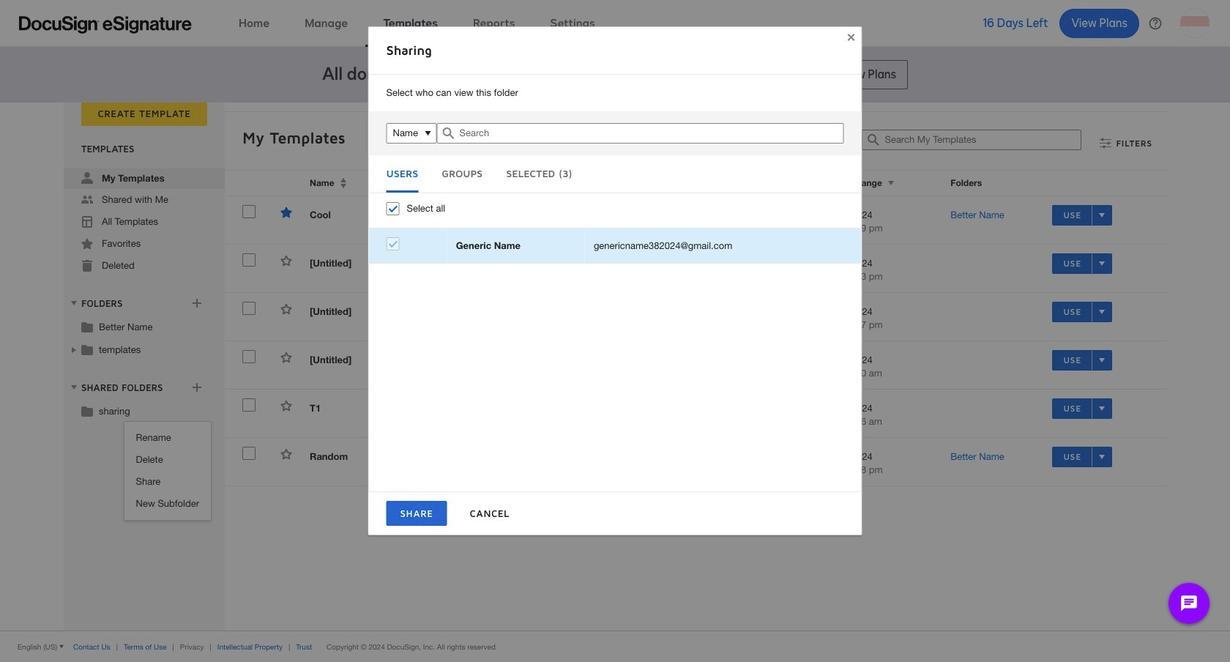 Task type: describe. For each thing, give the bounding box(es) containing it.
add t1 to favorites image
[[280, 400, 292, 412]]

docusign esignature image
[[19, 16, 192, 33]]

add random to favorites image
[[280, 448, 292, 460]]

add [untitled] to favorites image
[[280, 255, 292, 267]]

folder image for view folders image
[[81, 321, 93, 332]]

folder image
[[81, 343, 93, 355]]

view shared folders image
[[68, 381, 80, 393]]

1 add [untitled] to favorites image from the top
[[280, 303, 292, 315]]

Search My Templates text field
[[885, 130, 1081, 149]]

more info region
[[0, 631, 1230, 662]]



Task type: locate. For each thing, give the bounding box(es) containing it.
add [untitled] to favorites image down add [untitled] to favorites icon
[[280, 303, 292, 315]]

folder image up folder image
[[81, 321, 93, 332]]

0 vertical spatial add [untitled] to favorites image
[[280, 303, 292, 315]]

tab list
[[386, 164, 844, 193]]

folder image
[[81, 321, 93, 332], [81, 405, 93, 417]]

templates image
[[81, 216, 93, 228]]

trash image
[[81, 260, 93, 272]]

add [untitled] to favorites image up add t1 to favorites icon
[[280, 352, 292, 363]]

1 folder image from the top
[[81, 321, 93, 332]]

view folders image
[[68, 297, 80, 309]]

shared image
[[81, 194, 93, 206]]

2 add [untitled] to favorites image from the top
[[280, 352, 292, 363]]

1 vertical spatial folder image
[[81, 405, 93, 417]]

star filled image
[[81, 238, 93, 250]]

folder image down folder image
[[81, 405, 93, 417]]

folder image for view shared folders image
[[81, 405, 93, 417]]

add [untitled] to favorites image
[[280, 303, 292, 315], [280, 352, 292, 363]]

remove cool from favorites image
[[280, 207, 292, 218]]

1 vertical spatial add [untitled] to favorites image
[[280, 352, 292, 363]]

menu
[[124, 427, 211, 515]]

2 folder image from the top
[[81, 405, 93, 417]]

0 vertical spatial folder image
[[81, 321, 93, 332]]

user image
[[81, 172, 93, 184]]

Search text field
[[460, 124, 843, 143]]



Task type: vqa. For each thing, say whether or not it's contained in the screenshot.
docusignlogo
no



